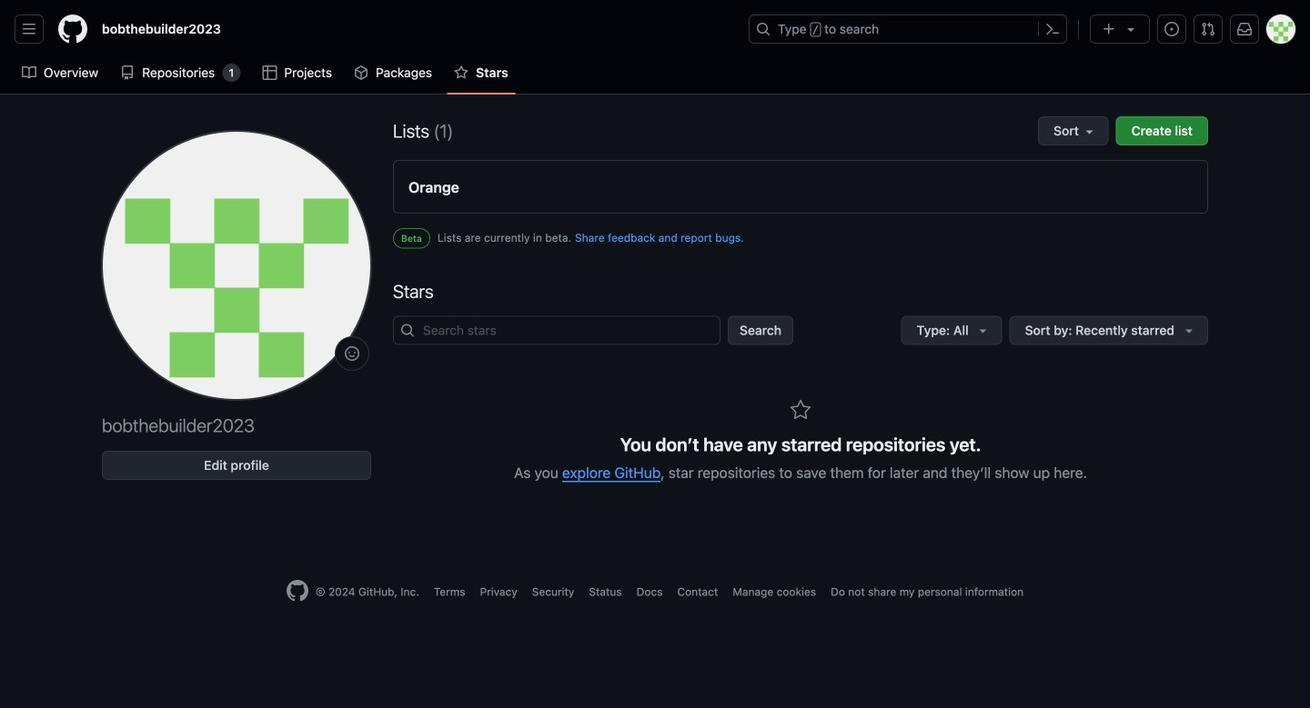 Task type: locate. For each thing, give the bounding box(es) containing it.
package image
[[354, 66, 369, 80]]

1 vertical spatial homepage image
[[287, 581, 308, 602]]

0 vertical spatial homepage image
[[58, 15, 87, 44]]

0 horizontal spatial triangle down image
[[976, 323, 991, 338]]

Search stars search field
[[393, 316, 721, 345]]

plus image
[[1102, 22, 1117, 36]]

command palette image
[[1046, 22, 1060, 36]]

table image
[[262, 66, 277, 80]]

2 horizontal spatial triangle down image
[[1182, 323, 1197, 338]]

homepage image
[[58, 15, 87, 44], [287, 581, 308, 602]]

star image
[[454, 66, 469, 80]]

star image
[[790, 400, 812, 422]]

0 horizontal spatial homepage image
[[58, 15, 87, 44]]

triangle down image
[[1124, 22, 1138, 36], [976, 323, 991, 338], [1182, 323, 1197, 338]]

1 horizontal spatial homepage image
[[287, 581, 308, 602]]

change your avatar image
[[102, 131, 371, 400]]



Task type: describe. For each thing, give the bounding box(es) containing it.
feature release label: beta element
[[393, 228, 430, 249]]

issue opened image
[[1165, 22, 1179, 36]]

search image
[[400, 323, 415, 338]]

book image
[[22, 66, 36, 80]]

git pull request image
[[1201, 22, 1216, 36]]

repo image
[[120, 66, 135, 80]]

notifications image
[[1238, 22, 1252, 36]]

smiley image
[[345, 347, 359, 361]]

1 horizontal spatial triangle down image
[[1124, 22, 1138, 36]]



Task type: vqa. For each thing, say whether or not it's contained in the screenshot.
triangle down icon
yes



